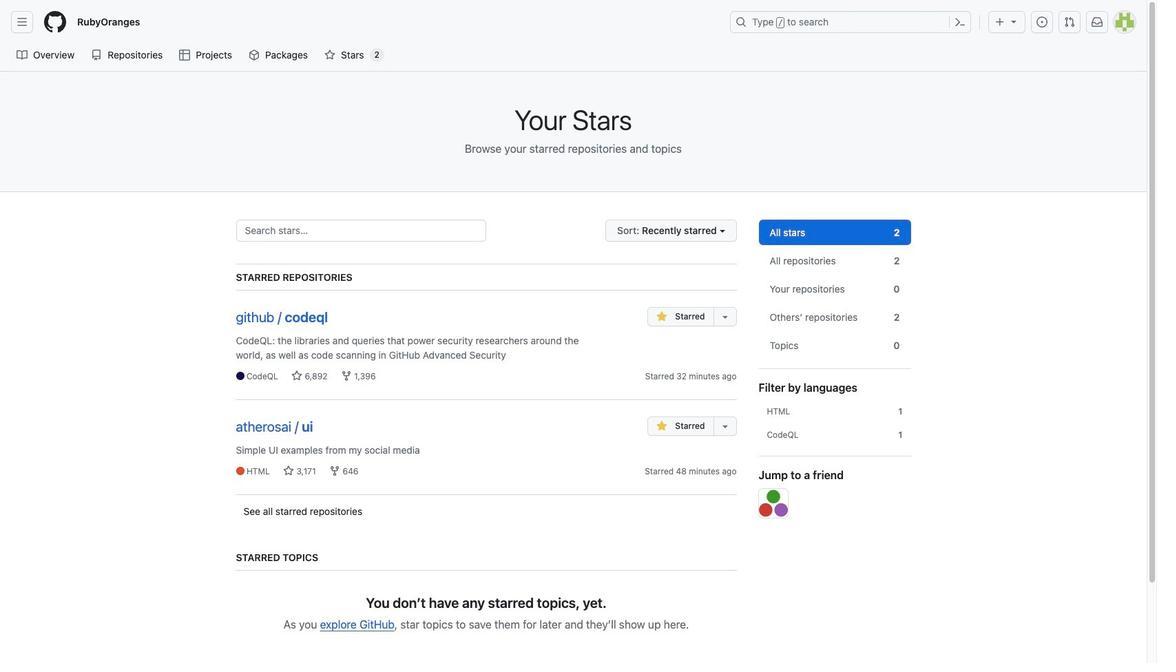 Task type: describe. For each thing, give the bounding box(es) containing it.
Starred repositories search field
[[236, 220, 486, 242]]

Search stars… text field
[[236, 220, 486, 242]]

plus image
[[995, 17, 1006, 28]]

book image
[[17, 50, 28, 61]]

star image for 1st add this repository to a list icon from the top
[[292, 371, 303, 382]]

package image
[[249, 50, 260, 61]]

star image
[[324, 50, 336, 61]]

star fill image for 1st add this repository to a list icon from the top
[[656, 311, 667, 322]]

table image
[[179, 50, 190, 61]]

star filters section
[[748, 220, 922, 662]]

issue opened image
[[1037, 17, 1048, 28]]

@julialang image
[[759, 489, 788, 518]]



Task type: vqa. For each thing, say whether or not it's contained in the screenshot.
1st Add this repository to a list icon from the bottom of the page
yes



Task type: locate. For each thing, give the bounding box(es) containing it.
1 vertical spatial star fill image
[[656, 421, 667, 432]]

git pull request image
[[1064, 17, 1075, 28]]

2 add this repository to a list image from the top
[[719, 421, 730, 432]]

fork image for star icon related to 1st add this repository to a list icon from the top
[[341, 371, 352, 382]]

1 star fill image from the top
[[656, 311, 667, 322]]

notifications image
[[1092, 17, 1103, 28]]

1 vertical spatial star image
[[283, 466, 294, 477]]

star fill image
[[656, 311, 667, 322], [656, 421, 667, 432]]

star image for first add this repository to a list icon from the bottom of the page
[[283, 466, 294, 477]]

fork image for star icon associated with first add this repository to a list icon from the bottom of the page
[[329, 466, 340, 477]]

0 vertical spatial add this repository to a list image
[[719, 311, 730, 322]]

star image
[[292, 371, 303, 382], [283, 466, 294, 477]]

fork image
[[341, 371, 352, 382], [329, 466, 340, 477]]

0 vertical spatial star fill image
[[656, 311, 667, 322]]

homepage image
[[44, 11, 66, 33]]

1 add this repository to a list image from the top
[[719, 311, 730, 322]]

add this repository to a list image
[[719, 311, 730, 322], [719, 421, 730, 432]]

triangle down image
[[1008, 16, 1019, 27]]

0 vertical spatial star image
[[292, 371, 303, 382]]

1 vertical spatial add this repository to a list image
[[719, 421, 730, 432]]

0 vertical spatial fork image
[[341, 371, 352, 382]]

1 vertical spatial fork image
[[329, 466, 340, 477]]

star fill image for first add this repository to a list icon from the bottom of the page
[[656, 421, 667, 432]]

command palette image
[[955, 17, 966, 28]]

repo image
[[91, 50, 102, 61]]

2 star fill image from the top
[[656, 421, 667, 432]]



